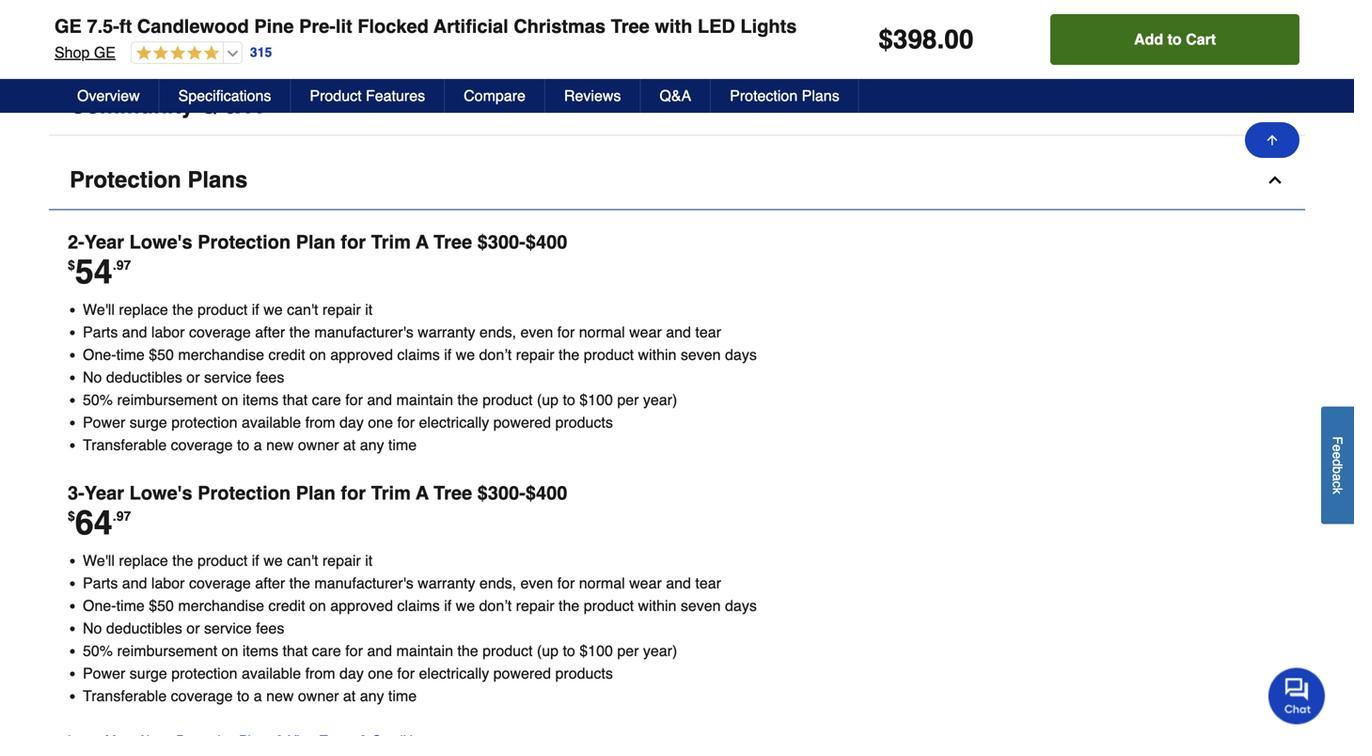 Task type: vqa. For each thing, say whether or not it's contained in the screenshot.
first claims from the bottom
yes



Task type: describe. For each thing, give the bounding box(es) containing it.
product features button
[[291, 79, 445, 113]]

owner for 64
[[298, 687, 339, 705]]

$300- for 64
[[477, 482, 526, 504]]

0 horizontal spatial ge
[[55, 16, 82, 37]]

no for 64
[[83, 620, 102, 637]]

deductibles for 54
[[106, 369, 182, 386]]

seven for 64
[[681, 597, 721, 614]]

q&a button
[[641, 79, 711, 113]]

shop ge
[[55, 44, 116, 61]]

fees for 64
[[256, 620, 284, 637]]

parts for 64
[[83, 575, 118, 592]]

a for 64
[[416, 482, 429, 504]]

can't for 54
[[287, 301, 318, 318]]

items for 54
[[243, 391, 278, 409]]

reviews inside button
[[564, 87, 621, 104]]

tree for 64
[[434, 482, 472, 504]]

electrically for 54
[[419, 414, 489, 431]]

powered for 64
[[493, 665, 551, 682]]

normal for 64
[[579, 575, 625, 592]]

$400 for 54
[[526, 231, 567, 253]]

transferable for 54
[[83, 436, 167, 454]]

we'll for 64
[[83, 552, 115, 569]]

pine
[[254, 16, 294, 37]]

don't for 54
[[479, 346, 512, 363]]

0 vertical spatial $
[[879, 24, 893, 55]]

tear for 54
[[695, 323, 721, 341]]

artificial
[[434, 16, 508, 37]]

care for 54
[[312, 391, 341, 409]]

00
[[944, 24, 974, 55]]

1 vertical spatial protection plans button
[[49, 151, 1305, 210]]

with
[[655, 16, 692, 37]]

it for 64
[[365, 552, 373, 569]]

replace for 54
[[119, 301, 168, 318]]

christmas
[[514, 16, 606, 37]]

approved for 54
[[330, 346, 393, 363]]

2-year lowe's protection plan for trim a tree $300-$400 $ 54 . 97
[[68, 231, 567, 291]]

lights
[[741, 16, 797, 37]]

for inside 2-year lowe's protection plan for trim a tree $300-$400 $ 54 . 97
[[341, 231, 366, 253]]

products for 54
[[555, 414, 613, 431]]

product features
[[310, 87, 425, 104]]

items for 64
[[243, 642, 278, 660]]

b
[[1330, 466, 1345, 474]]

seven for 54
[[681, 346, 721, 363]]

powered for 54
[[493, 414, 551, 431]]

merchandise for 64
[[178, 597, 264, 614]]

pre-
[[299, 16, 336, 37]]

at for 64
[[343, 687, 356, 705]]

any for 64
[[360, 687, 384, 705]]

deductibles for 64
[[106, 620, 182, 637]]

year for 54
[[84, 231, 124, 253]]

a for 54
[[416, 231, 429, 253]]

one- for 54
[[83, 346, 116, 363]]

2-
[[68, 231, 84, 253]]

year) for 54
[[643, 391, 677, 409]]

specifications
[[178, 87, 271, 104]]

1 horizontal spatial 315
[[281, 22, 306, 40]]

add to cart button
[[1051, 14, 1300, 65]]

available for 64
[[242, 665, 301, 682]]

from for 64
[[305, 665, 335, 682]]

(up for 54
[[537, 391, 559, 409]]

tree for 54
[[434, 231, 472, 253]]

power for 64
[[83, 665, 125, 682]]

0 vertical spatial tree
[[611, 16, 650, 37]]

community q & a button
[[49, 77, 1305, 136]]

50% for 64
[[83, 642, 113, 660]]

c
[[1330, 481, 1345, 488]]

q&a
[[660, 87, 691, 104]]

$ 398 . 00
[[879, 24, 974, 55]]

tear for 64
[[695, 575, 721, 592]]

$50 for 54
[[149, 346, 174, 363]]

per for 54
[[617, 391, 639, 409]]

1 vertical spatial 4.7 stars image
[[132, 45, 219, 63]]

labor for 54
[[151, 323, 185, 341]]

$300- for 54
[[477, 231, 526, 253]]

reviews button
[[545, 79, 641, 113]]

day for 64
[[340, 665, 364, 682]]

$100 for 54
[[580, 391, 613, 409]]

one for 54
[[368, 414, 393, 431]]

wear for 54
[[629, 323, 662, 341]]

. for 54
[[113, 258, 116, 273]]

care for 64
[[312, 642, 341, 660]]

it for 54
[[365, 301, 373, 318]]

1 vertical spatial plans
[[187, 167, 248, 193]]

surge for 64
[[130, 665, 167, 682]]

day for 54
[[340, 414, 364, 431]]

per for 64
[[617, 642, 639, 660]]

arrow up image
[[1265, 133, 1280, 148]]

4.7 stars image containing 315
[[160, 19, 307, 45]]

add to cart
[[1134, 31, 1216, 48]]

398
[[893, 24, 937, 55]]

cart
[[1186, 31, 1216, 48]]

flocked
[[358, 16, 429, 37]]

community q & a
[[70, 93, 262, 118]]

ends, for 54
[[480, 323, 516, 341]]

product
[[310, 87, 362, 104]]

manufacturer's for 54
[[314, 323, 414, 341]]

transferable for 64
[[83, 687, 167, 705]]

normal for 54
[[579, 323, 625, 341]]

3-year lowe's protection plan for trim a tree $300-$400 $ 64 . 97
[[68, 482, 567, 543]]

days for 64
[[725, 597, 757, 614]]

f e e d b a c k button
[[1321, 407, 1354, 524]]

candlewood
[[137, 16, 249, 37]]

64
[[75, 504, 113, 543]]

1 e from the top
[[1330, 445, 1345, 452]]

0 vertical spatial .
[[937, 24, 944, 55]]

d
[[1330, 459, 1345, 466]]

year for 64
[[84, 482, 124, 504]]

$50 for 64
[[149, 597, 174, 614]]



Task type: locate. For each thing, give the bounding box(es) containing it.
0 vertical spatial owner
[[298, 436, 339, 454]]

warranty for 64
[[418, 575, 475, 592]]

2 electrically from the top
[[419, 665, 489, 682]]

don't for 64
[[479, 597, 512, 614]]

claims for 64
[[397, 597, 440, 614]]

specifications button
[[160, 79, 291, 113]]

2 vertical spatial tree
[[434, 482, 472, 504]]

we'll
[[83, 301, 115, 318], [83, 552, 115, 569]]

1 vertical spatial power
[[83, 665, 125, 682]]

coverage
[[189, 323, 251, 341], [171, 436, 233, 454], [189, 575, 251, 592], [171, 687, 233, 705]]

2 it from the top
[[365, 552, 373, 569]]

0 vertical spatial $100
[[580, 391, 613, 409]]

2 merchandise from the top
[[178, 597, 264, 614]]

1 wear from the top
[[629, 323, 662, 341]]

plan for 64
[[296, 482, 336, 504]]

within for 54
[[638, 346, 677, 363]]

1 ends, from the top
[[480, 323, 516, 341]]

no for 54
[[83, 369, 102, 386]]

315 down pine
[[250, 45, 272, 60]]

that for 54
[[283, 391, 308, 409]]

day
[[340, 414, 364, 431], [340, 665, 364, 682]]

2 year) from the top
[[643, 642, 677, 660]]

1 vertical spatial protection plans
[[70, 167, 248, 193]]

0 vertical spatial claims
[[397, 346, 440, 363]]

it down 2-year lowe's protection plan for trim a tree $300-$400 $ 54 . 97
[[365, 301, 373, 318]]

0 vertical spatial from
[[305, 414, 335, 431]]

protection for 54
[[171, 414, 237, 431]]

7.5-
[[87, 16, 119, 37]]

0 vertical spatial at
[[343, 436, 356, 454]]

$400 inside 2-year lowe's protection plan for trim a tree $300-$400 $ 54 . 97
[[526, 231, 567, 253]]

1 replace from the top
[[119, 301, 168, 318]]

product
[[197, 301, 248, 318], [584, 346, 634, 363], [483, 391, 533, 409], [197, 552, 248, 569], [584, 597, 634, 614], [483, 642, 533, 660]]

protection for 64
[[171, 665, 237, 682]]

$
[[879, 24, 893, 55], [68, 258, 75, 273], [68, 509, 75, 524]]

$ left 00
[[879, 24, 893, 55]]

tree
[[611, 16, 650, 37], [434, 231, 472, 253], [434, 482, 472, 504]]

ends,
[[480, 323, 516, 341], [480, 575, 516, 592]]

2 available from the top
[[242, 665, 301, 682]]

0 horizontal spatial reviews
[[70, 18, 160, 44]]

1 one from the top
[[368, 414, 393, 431]]

1 vertical spatial powered
[[493, 665, 551, 682]]

2 protection from the top
[[171, 665, 237, 682]]

$ for 64
[[68, 509, 75, 524]]

tree inside 3-year lowe's protection plan for trim a tree $300-$400 $ 64 . 97
[[434, 482, 472, 504]]

1 (up from the top
[[537, 391, 559, 409]]

service for 64
[[204, 620, 252, 637]]

protection plans for protection plans button to the bottom
[[70, 167, 248, 193]]

1 vertical spatial available
[[242, 665, 301, 682]]

credit for 64
[[268, 597, 305, 614]]

0 vertical spatial fees
[[256, 369, 284, 386]]

1 vertical spatial or
[[186, 620, 200, 637]]

2 service from the top
[[204, 620, 252, 637]]

$300- inside 2-year lowe's protection plan for trim a tree $300-$400 $ 54 . 97
[[477, 231, 526, 253]]

1 $400 from the top
[[526, 231, 567, 253]]

parts down 64
[[83, 575, 118, 592]]

compare
[[464, 87, 526, 104]]

can't for 64
[[287, 552, 318, 569]]

a for 64
[[254, 687, 262, 705]]

one-
[[83, 346, 116, 363], [83, 597, 116, 614]]

0 vertical spatial one
[[368, 414, 393, 431]]

care
[[312, 391, 341, 409], [312, 642, 341, 660]]

0 vertical spatial reviews
[[70, 18, 160, 44]]

chevron down image
[[1266, 96, 1285, 115]]

1 vertical spatial 315
[[250, 45, 272, 60]]

0 vertical spatial any
[[360, 436, 384, 454]]

$400
[[526, 231, 567, 253], [526, 482, 567, 504]]

. inside 3-year lowe's protection plan for trim a tree $300-$400 $ 64 . 97
[[113, 509, 116, 524]]

0 vertical spatial care
[[312, 391, 341, 409]]

0 vertical spatial approved
[[330, 346, 393, 363]]

0 vertical spatial credit
[[268, 346, 305, 363]]

2 maintain from the top
[[396, 642, 453, 660]]

we'll replace the product if we can't repair it parts and labor coverage after the manufacturer's warranty ends, even for normal wear and tear one-time $50 merchandise credit on approved claims if we don't repair the product within seven days no deductibles or service fees 50% reimbursement on items that care for and maintain the product (up to $100 per year) power surge protection available from day one for electrically powered products transferable coverage to a new owner at any time for 64
[[83, 552, 757, 705]]

2 reimbursement from the top
[[117, 642, 217, 660]]

q
[[200, 93, 218, 118]]

0 vertical spatial new
[[266, 436, 294, 454]]

1 reimbursement from the top
[[117, 391, 217, 409]]

protection plans button down community q & a button
[[49, 151, 1305, 210]]

claims
[[397, 346, 440, 363], [397, 597, 440, 614]]

1 claims from the top
[[397, 346, 440, 363]]

1 vertical spatial that
[[283, 642, 308, 660]]

0 vertical spatial day
[[340, 414, 364, 431]]

1 year from the top
[[84, 231, 124, 253]]

f e e d b a c k
[[1330, 436, 1345, 494]]

or
[[186, 369, 200, 386], [186, 620, 200, 637]]

2 owner from the top
[[298, 687, 339, 705]]

$400 inside 3-year lowe's protection plan for trim a tree $300-$400 $ 64 . 97
[[526, 482, 567, 504]]

fees for 54
[[256, 369, 284, 386]]

within for 64
[[638, 597, 677, 614]]

even for 64
[[521, 575, 553, 592]]

k
[[1330, 488, 1345, 494]]

from for 54
[[305, 414, 335, 431]]

2 vertical spatial .
[[113, 509, 116, 524]]

approved
[[330, 346, 393, 363], [330, 597, 393, 614]]

year inside 2-year lowe's protection plan for trim a tree $300-$400 $ 54 . 97
[[84, 231, 124, 253]]

1 vertical spatial year)
[[643, 642, 677, 660]]

days
[[725, 346, 757, 363], [725, 597, 757, 614]]

approved for 64
[[330, 597, 393, 614]]

2 surge from the top
[[130, 665, 167, 682]]

it down 3-year lowe's protection plan for trim a tree $300-$400 $ 64 . 97
[[365, 552, 373, 569]]

lowe's for 64
[[129, 482, 192, 504]]

lowe's right 54
[[129, 231, 192, 253]]

year inside 3-year lowe's protection plan for trim a tree $300-$400 $ 64 . 97
[[84, 482, 124, 504]]

1 or from the top
[[186, 369, 200, 386]]

overview
[[77, 87, 140, 104]]

protection plans button
[[711, 79, 859, 113], [49, 151, 1305, 210]]

2 no from the top
[[83, 620, 102, 637]]

0 horizontal spatial plans
[[187, 167, 248, 193]]

0 vertical spatial labor
[[151, 323, 185, 341]]

1 lowe's from the top
[[129, 231, 192, 253]]

1 approved from the top
[[330, 346, 393, 363]]

$300-
[[477, 231, 526, 253], [477, 482, 526, 504]]

reimbursement for 64
[[117, 642, 217, 660]]

0 vertical spatial surge
[[130, 414, 167, 431]]

that
[[283, 391, 308, 409], [283, 642, 308, 660]]

lowe's
[[129, 231, 192, 253], [129, 482, 192, 504]]

1 parts from the top
[[83, 323, 118, 341]]

0 vertical spatial tear
[[695, 323, 721, 341]]

1 vertical spatial fees
[[256, 620, 284, 637]]

1 trim from the top
[[371, 231, 411, 253]]

lit
[[336, 16, 352, 37]]

0 vertical spatial no
[[83, 369, 102, 386]]

1 credit from the top
[[268, 346, 305, 363]]

seven
[[681, 346, 721, 363], [681, 597, 721, 614]]

available
[[242, 414, 301, 431], [242, 665, 301, 682]]

1 power from the top
[[83, 414, 125, 431]]

lowe's inside 2-year lowe's protection plan for trim a tree $300-$400 $ 54 . 97
[[129, 231, 192, 253]]

1 labor from the top
[[151, 323, 185, 341]]

1 vertical spatial a
[[1330, 474, 1345, 481]]

products
[[555, 414, 613, 431], [555, 665, 613, 682]]

97 inside 3-year lowe's protection plan for trim a tree $300-$400 $ 64 . 97
[[116, 509, 131, 524]]

at for 54
[[343, 436, 356, 454]]

4.7 stars image down candlewood
[[132, 45, 219, 63]]

1 vertical spatial replace
[[119, 552, 168, 569]]

even
[[521, 323, 553, 341], [521, 575, 553, 592]]

1 from from the top
[[305, 414, 335, 431]]

0 vertical spatial we'll replace the product if we can't repair it parts and labor coverage after the manufacturer's warranty ends, even for normal wear and tear one-time $50 merchandise credit on approved claims if we don't repair the product within seven days no deductibles or service fees 50% reimbursement on items that care for and maintain the product (up to $100 per year) power surge protection available from day one for electrically powered products transferable coverage to a new owner at any time
[[83, 301, 757, 454]]

and
[[122, 323, 147, 341], [666, 323, 691, 341], [367, 391, 392, 409], [122, 575, 147, 592], [666, 575, 691, 592], [367, 642, 392, 660]]

1 vertical spatial plan
[[296, 482, 336, 504]]

1 vertical spatial owner
[[298, 687, 339, 705]]

1 days from the top
[[725, 346, 757, 363]]

trim
[[371, 231, 411, 253], [371, 482, 411, 504]]

led
[[698, 16, 735, 37]]

after
[[255, 323, 285, 341], [255, 575, 285, 592]]

1 vertical spatial don't
[[479, 597, 512, 614]]

add
[[1134, 31, 1163, 48]]

manufacturer's for 64
[[314, 575, 414, 592]]

1 warranty from the top
[[418, 323, 475, 341]]

0 vertical spatial protection plans button
[[711, 79, 859, 113]]

trim for 64
[[371, 482, 411, 504]]

power
[[83, 414, 125, 431], [83, 665, 125, 682]]

e
[[1330, 445, 1345, 452], [1330, 452, 1345, 459]]

for
[[341, 231, 366, 253], [557, 323, 575, 341], [345, 391, 363, 409], [397, 414, 415, 431], [341, 482, 366, 504], [557, 575, 575, 592], [345, 642, 363, 660], [397, 665, 415, 682]]

2 don't from the top
[[479, 597, 512, 614]]

one- for 64
[[83, 597, 116, 614]]

tear
[[695, 323, 721, 341], [695, 575, 721, 592]]

protection plans
[[730, 87, 840, 104], [70, 167, 248, 193]]

315 left the lit
[[281, 22, 306, 40]]

0 vertical spatial normal
[[579, 323, 625, 341]]

2 new from the top
[[266, 687, 294, 705]]

1 horizontal spatial protection plans
[[730, 87, 840, 104]]

one- down 54
[[83, 346, 116, 363]]

2 one from the top
[[368, 665, 393, 682]]

protection plans down community q & a
[[70, 167, 248, 193]]

maintain
[[396, 391, 453, 409], [396, 642, 453, 660]]

credit for 54
[[268, 346, 305, 363]]

1 we'll from the top
[[83, 301, 115, 318]]

1 horizontal spatial reviews
[[564, 87, 621, 104]]

ft
[[119, 16, 132, 37]]

2 $50 from the top
[[149, 597, 174, 614]]

don't
[[479, 346, 512, 363], [479, 597, 512, 614]]

2 vertical spatial a
[[416, 482, 429, 504]]

2 can't from the top
[[287, 552, 318, 569]]

1 fees from the top
[[256, 369, 284, 386]]

repair
[[322, 301, 361, 318], [516, 346, 554, 363], [322, 552, 361, 569], [516, 597, 554, 614]]

parts down 54
[[83, 323, 118, 341]]

days for 54
[[725, 346, 757, 363]]

can't
[[287, 301, 318, 318], [287, 552, 318, 569]]

after for 64
[[255, 575, 285, 592]]

2 transferable from the top
[[83, 687, 167, 705]]

1 vertical spatial wear
[[629, 575, 662, 592]]

lowe's for 54
[[129, 231, 192, 253]]

ge down 7.5-
[[94, 44, 116, 61]]

reviews up overview
[[70, 18, 160, 44]]

to inside button
[[1168, 31, 1182, 48]]

1 vertical spatial it
[[365, 552, 373, 569]]

fees
[[256, 369, 284, 386], [256, 620, 284, 637]]

1 that from the top
[[283, 391, 308, 409]]

0 vertical spatial plans
[[802, 87, 840, 104]]

0 vertical spatial 97
[[116, 258, 131, 273]]

0 horizontal spatial 315
[[250, 45, 272, 60]]

0 vertical spatial transferable
[[83, 436, 167, 454]]

a
[[254, 436, 262, 454], [1330, 474, 1345, 481], [254, 687, 262, 705]]

2 or from the top
[[186, 620, 200, 637]]

manufacturer's
[[314, 323, 414, 341], [314, 575, 414, 592]]

50% for 54
[[83, 391, 113, 409]]

2 from from the top
[[305, 665, 335, 682]]

plan for 54
[[296, 231, 336, 253]]

after down 3-year lowe's protection plan for trim a tree $300-$400 $ 64 . 97
[[255, 575, 285, 592]]

$400 for 64
[[526, 482, 567, 504]]

2 after from the top
[[255, 575, 285, 592]]

0 vertical spatial merchandise
[[178, 346, 264, 363]]

(up
[[537, 391, 559, 409], [537, 642, 559, 660]]

new for 54
[[266, 436, 294, 454]]

0 vertical spatial or
[[186, 369, 200, 386]]

2 we'll replace the product if we can't repair it parts and labor coverage after the manufacturer's warranty ends, even for normal wear and tear one-time $50 merchandise credit on approved claims if we don't repair the product within seven days no deductibles or service fees 50% reimbursement on items that care for and maintain the product (up to $100 per year) power surge protection available from day one for electrically powered products transferable coverage to a new owner at any time from the top
[[83, 552, 757, 705]]

deductibles
[[106, 369, 182, 386], [106, 620, 182, 637]]

compare button
[[445, 79, 545, 113]]

new
[[266, 436, 294, 454], [266, 687, 294, 705]]

1 vertical spatial tree
[[434, 231, 472, 253]]

e up 'b'
[[1330, 452, 1345, 459]]

a inside button
[[1330, 474, 1345, 481]]

2 deductibles from the top
[[106, 620, 182, 637]]

1 vertical spatial seven
[[681, 597, 721, 614]]

trim inside 2-year lowe's protection plan for trim a tree $300-$400 $ 54 . 97
[[371, 231, 411, 253]]

can't down 3-year lowe's protection plan for trim a tree $300-$400 $ 64 . 97
[[287, 552, 318, 569]]

1 vertical spatial products
[[555, 665, 613, 682]]

1 vertical spatial ends,
[[480, 575, 516, 592]]

year)
[[643, 391, 677, 409], [643, 642, 677, 660]]

service for 54
[[204, 369, 252, 386]]

1 vertical spatial we'll
[[83, 552, 115, 569]]

1 $100 from the top
[[580, 391, 613, 409]]

that for 64
[[283, 642, 308, 660]]

$300- inside 3-year lowe's protection plan for trim a tree $300-$400 $ 64 . 97
[[477, 482, 526, 504]]

&
[[224, 93, 240, 118]]

. inside 2-year lowe's protection plan for trim a tree $300-$400 $ 54 . 97
[[113, 258, 116, 273]]

2 97 from the top
[[116, 509, 131, 524]]

$ inside 3-year lowe's protection plan for trim a tree $300-$400 $ 64 . 97
[[68, 509, 75, 524]]

2 e from the top
[[1330, 452, 1345, 459]]

replace
[[119, 301, 168, 318], [119, 552, 168, 569]]

labor for 64
[[151, 575, 185, 592]]

wear for 64
[[629, 575, 662, 592]]

2 credit from the top
[[268, 597, 305, 614]]

plan inside 3-year lowe's protection plan for trim a tree $300-$400 $ 64 . 97
[[296, 482, 336, 504]]

if
[[252, 301, 259, 318], [444, 346, 452, 363], [252, 552, 259, 569], [444, 597, 452, 614]]

we'll for 54
[[83, 301, 115, 318]]

0 vertical spatial don't
[[479, 346, 512, 363]]

1 transferable from the top
[[83, 436, 167, 454]]

$ for 54
[[68, 258, 75, 273]]

1 surge from the top
[[130, 414, 167, 431]]

protection inside 2-year lowe's protection plan for trim a tree $300-$400 $ 54 . 97
[[198, 231, 291, 253]]

powered
[[493, 414, 551, 431], [493, 665, 551, 682]]

available for 54
[[242, 414, 301, 431]]

reviews down christmas
[[564, 87, 621, 104]]

a inside 3-year lowe's protection plan for trim a tree $300-$400 $ 64 . 97
[[416, 482, 429, 504]]

2 we'll from the top
[[83, 552, 115, 569]]

2 vertical spatial a
[[254, 687, 262, 705]]

warranty
[[418, 323, 475, 341], [418, 575, 475, 592]]

1 $50 from the top
[[149, 346, 174, 363]]

can't down 2-year lowe's protection plan for trim a tree $300-$400 $ 54 . 97
[[287, 301, 318, 318]]

3-
[[68, 482, 84, 504]]

1 vertical spatial $
[[68, 258, 75, 273]]

97 inside 2-year lowe's protection plan for trim a tree $300-$400 $ 54 . 97
[[116, 258, 131, 273]]

1 service from the top
[[204, 369, 252, 386]]

$100 for 64
[[580, 642, 613, 660]]

1 seven from the top
[[681, 346, 721, 363]]

1 plan from the top
[[296, 231, 336, 253]]

owner for 54
[[298, 436, 339, 454]]

2 within from the top
[[638, 597, 677, 614]]

trim for 54
[[371, 231, 411, 253]]

1 vertical spatial from
[[305, 665, 335, 682]]

0 vertical spatial ends,
[[480, 323, 516, 341]]

chat invite button image
[[1269, 667, 1326, 725]]

even for 54
[[521, 323, 553, 341]]

warranty for 54
[[418, 323, 475, 341]]

2 products from the top
[[555, 665, 613, 682]]

manufacturer's down 3-year lowe's protection plan for trim a tree $300-$400 $ 64 . 97
[[314, 575, 414, 592]]

1 no from the top
[[83, 369, 102, 386]]

$ inside 2-year lowe's protection plan for trim a tree $300-$400 $ 54 . 97
[[68, 258, 75, 273]]

tree inside 2-year lowe's protection plan for trim a tree $300-$400 $ 54 . 97
[[434, 231, 472, 253]]

1 vertical spatial protection
[[171, 665, 237, 682]]

1 it from the top
[[365, 301, 373, 318]]

protection inside 3-year lowe's protection plan for trim a tree $300-$400 $ 64 . 97
[[198, 482, 291, 504]]

97 for 54
[[116, 258, 131, 273]]

after down 2-year lowe's protection plan for trim a tree $300-$400 $ 54 . 97
[[255, 323, 285, 341]]

1 per from the top
[[617, 391, 639, 409]]

protection plans down "lights"
[[730, 87, 840, 104]]

2 days from the top
[[725, 597, 757, 614]]

community
[[70, 93, 194, 118]]

we'll down 54
[[83, 301, 115, 318]]

0 vertical spatial parts
[[83, 323, 118, 341]]

1 vertical spatial ge
[[94, 44, 116, 61]]

any for 54
[[360, 436, 384, 454]]

ge 7.5-ft candlewood pine pre-lit flocked artificial christmas tree with led lights
[[55, 16, 797, 37]]

$ down "3-"
[[68, 509, 75, 524]]

no
[[83, 369, 102, 386], [83, 620, 102, 637]]

1 owner from the top
[[298, 436, 339, 454]]

1 vertical spatial normal
[[579, 575, 625, 592]]

$100
[[580, 391, 613, 409], [580, 642, 613, 660]]

0 vertical spatial service
[[204, 369, 252, 386]]

trim inside 3-year lowe's protection plan for trim a tree $300-$400 $ 64 . 97
[[371, 482, 411, 504]]

1 vertical spatial at
[[343, 687, 356, 705]]

wear
[[629, 323, 662, 341], [629, 575, 662, 592]]

1 available from the top
[[242, 414, 301, 431]]

replace for 64
[[119, 552, 168, 569]]

1 after from the top
[[255, 323, 285, 341]]

1 horizontal spatial plans
[[802, 87, 840, 104]]

shop
[[55, 44, 90, 61]]

2 (up from the top
[[537, 642, 559, 660]]

1 vertical spatial within
[[638, 597, 677, 614]]

overview button
[[58, 79, 160, 113]]

1 we'll replace the product if we can't repair it parts and labor coverage after the manufacturer's warranty ends, even for normal wear and tear one-time $50 merchandise credit on approved claims if we don't repair the product within seven days no deductibles or service fees 50% reimbursement on items that care for and maintain the product (up to $100 per year) power surge protection available from day one for electrically powered products transferable coverage to a new owner at any time from the top
[[83, 301, 757, 454]]

0 vertical spatial trim
[[371, 231, 411, 253]]

0 vertical spatial a
[[254, 436, 262, 454]]

0 vertical spatial even
[[521, 323, 553, 341]]

one for 64
[[368, 665, 393, 682]]

2 per from the top
[[617, 642, 639, 660]]

protection plans button down "lights"
[[711, 79, 859, 113]]

surge
[[130, 414, 167, 431], [130, 665, 167, 682]]

chevron up image
[[1266, 171, 1285, 189]]

2 plan from the top
[[296, 482, 336, 504]]

1 vertical spatial approved
[[330, 597, 393, 614]]

at
[[343, 436, 356, 454], [343, 687, 356, 705]]

54
[[75, 252, 113, 291]]

2 seven from the top
[[681, 597, 721, 614]]

transferable
[[83, 436, 167, 454], [83, 687, 167, 705]]

parts for 54
[[83, 323, 118, 341]]

credit
[[268, 346, 305, 363], [268, 597, 305, 614]]

year) for 64
[[643, 642, 677, 660]]

we'll down 64
[[83, 552, 115, 569]]

2 claims from the top
[[397, 597, 440, 614]]

0 vertical spatial that
[[283, 391, 308, 409]]

reimbursement for 54
[[117, 391, 217, 409]]

e up d on the bottom right of page
[[1330, 445, 1345, 452]]

1 even from the top
[[521, 323, 553, 341]]

claims for 54
[[397, 346, 440, 363]]

reimbursement
[[117, 391, 217, 409], [117, 642, 217, 660]]

97 for 64
[[116, 509, 131, 524]]

1 50% from the top
[[83, 391, 113, 409]]

power for 54
[[83, 414, 125, 431]]

97
[[116, 258, 131, 273], [116, 509, 131, 524]]

1 within from the top
[[638, 346, 677, 363]]

1 vertical spatial care
[[312, 642, 341, 660]]

new for 64
[[266, 687, 294, 705]]

1 manufacturer's from the top
[[314, 323, 414, 341]]

we
[[264, 301, 283, 318], [456, 346, 475, 363], [264, 552, 283, 569], [456, 597, 475, 614]]

a inside button
[[246, 93, 262, 118]]

1 vertical spatial service
[[204, 620, 252, 637]]

time
[[116, 346, 145, 363], [388, 436, 417, 454], [116, 597, 145, 614], [388, 687, 417, 705]]

2 power from the top
[[83, 665, 125, 682]]

after for 54
[[255, 323, 285, 341]]

1 vertical spatial deductibles
[[106, 620, 182, 637]]

4.7 stars image up specifications
[[160, 19, 307, 45]]

2 approved from the top
[[330, 597, 393, 614]]

1 don't from the top
[[479, 346, 512, 363]]

1 at from the top
[[343, 436, 356, 454]]

a inside 2-year lowe's protection plan for trim a tree $300-$400 $ 54 . 97
[[416, 231, 429, 253]]

plans
[[802, 87, 840, 104], [187, 167, 248, 193]]

plan inside 2-year lowe's protection plan for trim a tree $300-$400 $ 54 . 97
[[296, 231, 336, 253]]

97 right 64
[[116, 509, 131, 524]]

features
[[366, 87, 425, 104]]

2 year from the top
[[84, 482, 124, 504]]

1 vertical spatial trim
[[371, 482, 411, 504]]

0 vertical spatial can't
[[287, 301, 318, 318]]

4.7 stars image
[[160, 19, 307, 45], [132, 45, 219, 63]]

2 labor from the top
[[151, 575, 185, 592]]

electrically for 64
[[419, 665, 489, 682]]

97 right 54
[[116, 258, 131, 273]]

1 vertical spatial can't
[[287, 552, 318, 569]]

2 $100 from the top
[[580, 642, 613, 660]]

1 merchandise from the top
[[178, 346, 264, 363]]

1 products from the top
[[555, 414, 613, 431]]

0 vertical spatial powered
[[493, 414, 551, 431]]

lowe's inside 3-year lowe's protection plan for trim a tree $300-$400 $ 64 . 97
[[129, 482, 192, 504]]

surge for 54
[[130, 414, 167, 431]]

0 vertical spatial protection
[[171, 414, 237, 431]]

1 vertical spatial merchandise
[[178, 597, 264, 614]]

2 powered from the top
[[493, 665, 551, 682]]

1 any from the top
[[360, 436, 384, 454]]

2 parts from the top
[[83, 575, 118, 592]]

merchandise
[[178, 346, 264, 363], [178, 597, 264, 614]]

within
[[638, 346, 677, 363], [638, 597, 677, 614]]

0 vertical spatial 50%
[[83, 391, 113, 409]]

1 vertical spatial after
[[255, 575, 285, 592]]

0 vertical spatial available
[[242, 414, 301, 431]]

a for 54
[[254, 436, 262, 454]]

manufacturer's down 2-year lowe's protection plan for trim a tree $300-$400 $ 54 . 97
[[314, 323, 414, 341]]

for inside 3-year lowe's protection plan for trim a tree $300-$400 $ 64 . 97
[[341, 482, 366, 504]]

1 vertical spatial any
[[360, 687, 384, 705]]

f
[[1330, 436, 1345, 445]]

2 warranty from the top
[[418, 575, 475, 592]]

2 normal from the top
[[579, 575, 625, 592]]

1 new from the top
[[266, 436, 294, 454]]

one- down 64
[[83, 597, 116, 614]]

2 wear from the top
[[629, 575, 662, 592]]

merchandise for 54
[[178, 346, 264, 363]]

0 vertical spatial protection plans
[[730, 87, 840, 104]]

0 vertical spatial we'll
[[83, 301, 115, 318]]

on
[[309, 346, 326, 363], [222, 391, 238, 409], [309, 597, 326, 614], [222, 642, 238, 660]]

2 manufacturer's from the top
[[314, 575, 414, 592]]

1 vertical spatial even
[[521, 575, 553, 592]]

2 $400 from the top
[[526, 482, 567, 504]]

$ down 2-
[[68, 258, 75, 273]]

1 vertical spatial manufacturer's
[[314, 575, 414, 592]]

1 vertical spatial $300-
[[477, 482, 526, 504]]

maintain for 54
[[396, 391, 453, 409]]

we'll replace the product if we can't repair it parts and labor coverage after the manufacturer's warranty ends, even for normal wear and tear one-time $50 merchandise credit on approved claims if we don't repair the product within seven days no deductibles or service fees 50% reimbursement on items that care for and maintain the product (up to $100 per year) power surge protection available from day one for electrically powered products transferable coverage to a new owner at any time
[[83, 301, 757, 454], [83, 552, 757, 705]]

0 vertical spatial maintain
[[396, 391, 453, 409]]

2 care from the top
[[312, 642, 341, 660]]

1 $300- from the top
[[477, 231, 526, 253]]

or for 54
[[186, 369, 200, 386]]

2 $300- from the top
[[477, 482, 526, 504]]

products for 64
[[555, 665, 613, 682]]

1 day from the top
[[340, 414, 364, 431]]

0 vertical spatial products
[[555, 414, 613, 431]]

1 vertical spatial maintain
[[396, 642, 453, 660]]

ge up shop
[[55, 16, 82, 37]]

1 vertical spatial labor
[[151, 575, 185, 592]]

lowe's right 64
[[129, 482, 192, 504]]

1 one- from the top
[[83, 346, 116, 363]]

owner
[[298, 436, 339, 454], [298, 687, 339, 705]]



